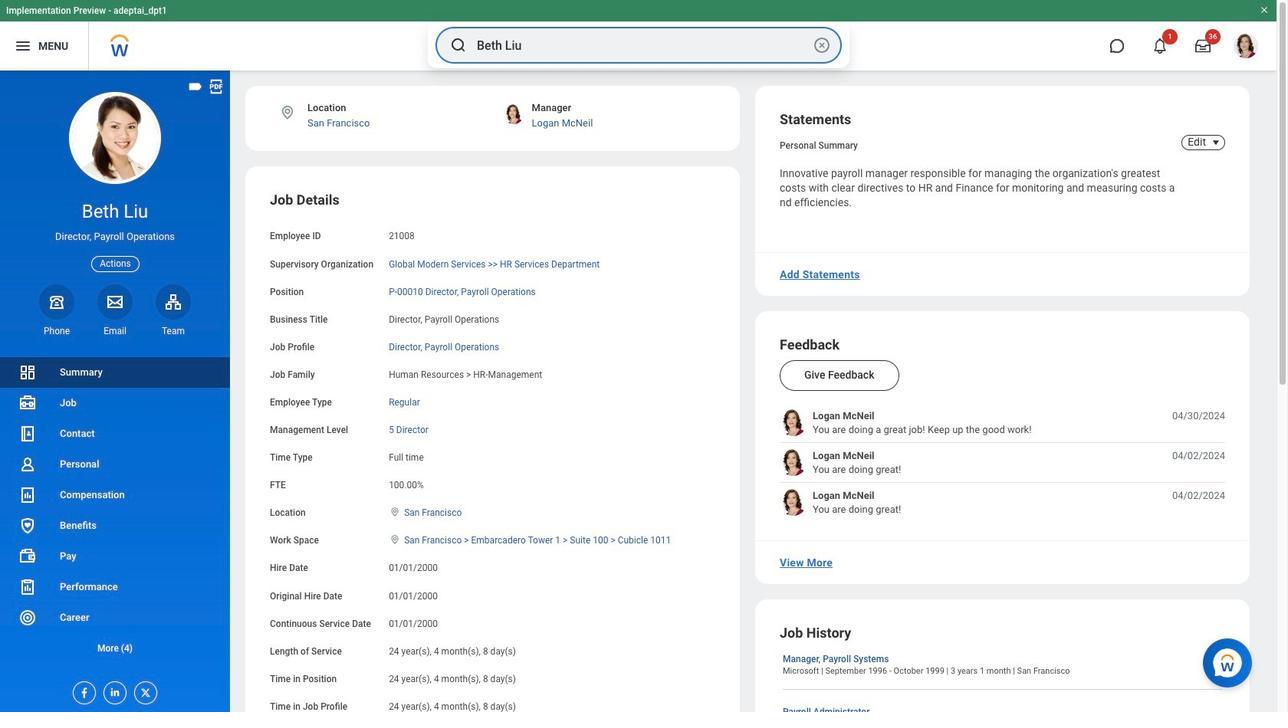Task type: vqa. For each thing, say whether or not it's contained in the screenshot.
location Icon associated with Work Address
no



Task type: locate. For each thing, give the bounding box(es) containing it.
full time element
[[389, 450, 424, 463]]

employee's photo (logan mcneil) image
[[780, 410, 807, 437], [780, 450, 807, 477], [780, 490, 807, 516]]

email beth liu element
[[97, 325, 133, 337]]

team beth liu element
[[156, 325, 191, 337]]

performance image
[[18, 578, 37, 597]]

contact image
[[18, 425, 37, 443]]

x image
[[135, 683, 152, 699]]

personal image
[[18, 456, 37, 474]]

list
[[0, 357, 230, 664], [780, 410, 1226, 516]]

location image
[[279, 104, 296, 121], [389, 507, 401, 518], [389, 535, 401, 546]]

phone image
[[46, 293, 67, 311]]

Search Workday  search field
[[477, 28, 810, 62]]

inbox large image
[[1196, 38, 1211, 54]]

1 vertical spatial employee's photo (logan mcneil) image
[[780, 450, 807, 477]]

linkedin image
[[104, 683, 121, 699]]

compensation image
[[18, 486, 37, 505]]

1 horizontal spatial list
[[780, 410, 1226, 516]]

personal summary element
[[780, 137, 858, 151]]

0 vertical spatial employee's photo (logan mcneil) image
[[780, 410, 807, 437]]

group
[[270, 191, 716, 712]]

justify image
[[14, 37, 32, 55]]

caret down image
[[1207, 137, 1226, 149]]

2 vertical spatial employee's photo (logan mcneil) image
[[780, 490, 807, 516]]

phone beth liu element
[[39, 325, 74, 337]]

benefits image
[[18, 517, 37, 535]]

banner
[[0, 0, 1277, 71]]

profile logan mcneil image
[[1234, 34, 1259, 61]]

None search field
[[428, 22, 850, 68]]

pay image
[[18, 548, 37, 566]]

tag image
[[187, 78, 204, 95]]

0 horizontal spatial list
[[0, 357, 230, 664]]



Task type: describe. For each thing, give the bounding box(es) containing it.
mail image
[[106, 293, 124, 311]]

notifications large image
[[1153, 38, 1168, 54]]

0 vertical spatial location image
[[279, 104, 296, 121]]

facebook image
[[74, 683, 90, 699]]

2 vertical spatial location image
[[389, 535, 401, 546]]

1 vertical spatial location image
[[389, 507, 401, 518]]

navigation pane region
[[0, 71, 230, 712]]

x circle image
[[813, 36, 831, 54]]

view team image
[[164, 293, 183, 311]]

close environment banner image
[[1260, 5, 1269, 15]]

3 employee's photo (logan mcneil) image from the top
[[780, 490, 807, 516]]

view printable version (pdf) image
[[208, 78, 225, 95]]

search image
[[449, 36, 468, 54]]

job image
[[18, 394, 37, 413]]

1 employee's photo (logan mcneil) image from the top
[[780, 410, 807, 437]]

summary image
[[18, 364, 37, 382]]

2 employee's photo (logan mcneil) image from the top
[[780, 450, 807, 477]]

career image
[[18, 609, 37, 627]]



